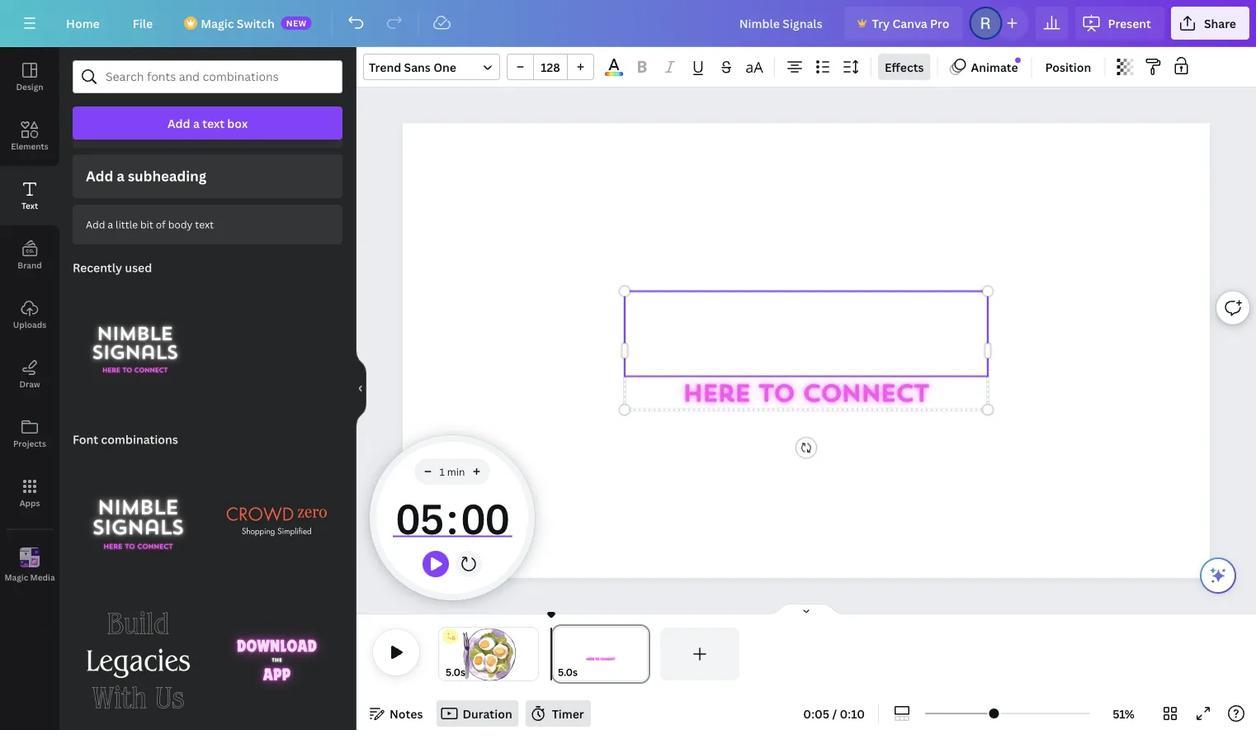 Task type: describe. For each thing, give the bounding box(es) containing it.
duration button
[[436, 700, 519, 727]]

Search fonts and combinations search field
[[106, 61, 310, 92]]

timer button
[[526, 700, 591, 727]]

add a little bit of body text button
[[73, 205, 343, 244]]

design
[[16, 81, 43, 92]]

51%
[[1113, 706, 1135, 721]]

recently
[[73, 260, 122, 275]]

effects
[[885, 59, 924, 75]]

main menu bar
[[0, 0, 1257, 47]]

0:10
[[840, 706, 865, 721]]

file
[[133, 15, 153, 31]]

present
[[1109, 15, 1152, 31]]

projects button
[[0, 404, 59, 463]]

home
[[66, 15, 100, 31]]

min
[[447, 465, 465, 478]]

hide pages image
[[767, 603, 846, 616]]

canva
[[893, 15, 928, 31]]

1 vertical spatial text
[[195, 217, 214, 231]]

sans
[[404, 59, 431, 75]]

notes
[[390, 706, 423, 721]]

animate
[[972, 59, 1019, 75]]

share
[[1205, 15, 1237, 31]]

add for add a little bit of body text
[[86, 217, 105, 231]]

canva assistant image
[[1209, 566, 1229, 585]]

1 trimming, start edge slider from the left
[[439, 628, 451, 680]]

subheading
[[128, 166, 207, 185]]

Design title text field
[[726, 7, 838, 40]]

brand button
[[0, 225, 59, 285]]

text
[[21, 200, 38, 211]]

/
[[833, 706, 838, 721]]

bit
[[140, 217, 153, 231]]

here
[[683, 384, 750, 408]]

timer containing 05
[[393, 485, 512, 551]]

uploads button
[[0, 285, 59, 344]]

magic for magic switch
[[201, 15, 234, 31]]

home link
[[53, 7, 113, 40]]

uploads
[[13, 319, 46, 330]]

draw
[[19, 378, 40, 389]]

timer
[[552, 706, 584, 721]]

present button
[[1076, 7, 1165, 40]]

1 5.0s button from the left
[[446, 664, 466, 680]]

add for add a text box
[[168, 115, 190, 131]]

a for text
[[193, 115, 200, 131]]

brand
[[18, 259, 42, 270]]

body
[[168, 217, 193, 231]]

add a text box button
[[73, 107, 343, 140]]

elements
[[11, 140, 48, 152]]

combinations
[[101, 431, 178, 447]]

trend
[[369, 59, 402, 75]]

0:05
[[804, 706, 830, 721]]

add a subheading button
[[73, 154, 343, 198]]



Task type: locate. For each thing, give the bounding box(es) containing it.
switch
[[237, 15, 275, 31]]

pro
[[931, 15, 950, 31]]

magic inside magic media button
[[5, 572, 28, 583]]

None text field
[[622, 298, 986, 369]]

of
[[156, 217, 166, 231]]

1 trimming, end edge slider from the left
[[527, 628, 538, 680]]

to
[[758, 384, 795, 408]]

trend sans one
[[369, 59, 457, 75]]

magic media button
[[0, 536, 59, 595]]

– – number field
[[539, 59, 562, 75]]

5.0s button left page title "text field"
[[558, 664, 578, 680]]

1 vertical spatial a
[[117, 166, 125, 185]]

timer
[[393, 485, 512, 551]]

apps button
[[0, 463, 59, 523]]

add
[[168, 115, 190, 131], [86, 166, 113, 185], [86, 217, 105, 231]]

1 horizontal spatial trimming, start edge slider
[[552, 628, 566, 680]]

trend sans one button
[[363, 54, 500, 80]]

1 horizontal spatial 5.0s button
[[558, 664, 578, 680]]

try canva pro
[[873, 15, 950, 31]]

magic media
[[5, 572, 55, 583]]

2 5.0s button from the left
[[558, 664, 578, 680]]

file button
[[120, 7, 166, 40]]

position button
[[1039, 54, 1099, 80]]

1 horizontal spatial magic
[[201, 15, 234, 31]]

add a text box
[[168, 115, 248, 131]]

0 horizontal spatial a
[[108, 217, 113, 231]]

try canva pro button
[[844, 7, 963, 40]]

text
[[202, 115, 225, 131], [195, 217, 214, 231]]

2 horizontal spatial a
[[193, 115, 200, 131]]

font
[[73, 431, 98, 447]]

trimming, end edge slider for 1st trimming, start edge slider
[[527, 628, 538, 680]]

new
[[286, 17, 307, 28]]

effects button
[[879, 54, 931, 80]]

color range image
[[605, 72, 623, 76]]

:
[[447, 490, 458, 546]]

trimming, end edge slider for 2nd trimming, start edge slider from left
[[636, 628, 651, 680]]

5.0s up duration button
[[446, 665, 466, 679]]

add left subheading
[[86, 166, 113, 185]]

2 trimming, start edge slider from the left
[[552, 628, 566, 680]]

a for subheading
[[117, 166, 125, 185]]

trimming, start edge slider
[[439, 628, 451, 680], [552, 628, 566, 680]]

add up subheading
[[168, 115, 190, 131]]

0 vertical spatial a
[[193, 115, 200, 131]]

1 horizontal spatial a
[[117, 166, 125, 185]]

trimming, start edge slider left page title "text field"
[[552, 628, 566, 680]]

Page title text field
[[585, 664, 592, 680]]

05
[[395, 490, 443, 546]]

box
[[227, 115, 248, 131]]

0 vertical spatial magic
[[201, 15, 234, 31]]

design button
[[0, 47, 59, 107]]

0 horizontal spatial trimming, end edge slider
[[527, 628, 538, 680]]

magic inside the main "menu bar"
[[201, 15, 234, 31]]

magic
[[201, 15, 234, 31], [5, 572, 28, 583]]

trimming, end edge slider right page title "text field"
[[636, 628, 651, 680]]

magic left switch
[[201, 15, 234, 31]]

connect
[[803, 384, 929, 408]]

side panel tab list
[[0, 47, 59, 595]]

5.0s left page title "text field"
[[558, 665, 578, 679]]

add for add a subheading
[[86, 166, 113, 185]]

add a little bit of body text
[[86, 217, 214, 231]]

0 horizontal spatial 5.0s button
[[446, 664, 466, 680]]

1 vertical spatial add
[[86, 166, 113, 185]]

1 horizontal spatial trimming, end edge slider
[[636, 628, 651, 680]]

new image
[[1016, 57, 1022, 63]]

1 horizontal spatial 5.0s
[[558, 665, 578, 679]]

0 vertical spatial add
[[168, 115, 190, 131]]

0:05 / 0:10
[[804, 706, 865, 721]]

05 button
[[393, 485, 447, 551]]

text button
[[0, 166, 59, 225]]

hide image
[[356, 349, 367, 428]]

5.0s button up duration button
[[446, 664, 466, 680]]

2 vertical spatial add
[[86, 217, 105, 231]]

2 vertical spatial a
[[108, 217, 113, 231]]

text left box
[[202, 115, 225, 131]]

a left subheading
[[117, 166, 125, 185]]

1
[[440, 465, 445, 478]]

trimming, end edge slider
[[527, 628, 538, 680], [636, 628, 651, 680]]

notes button
[[363, 700, 430, 727]]

position
[[1046, 59, 1092, 75]]

used
[[125, 260, 152, 275]]

51% button
[[1098, 700, 1151, 727]]

1 vertical spatial magic
[[5, 572, 28, 583]]

add left little
[[86, 217, 105, 231]]

05 : 00
[[395, 490, 509, 546]]

a for little
[[108, 217, 113, 231]]

trimming, end edge slider left page title "text field"
[[527, 628, 538, 680]]

elements button
[[0, 107, 59, 166]]

a
[[193, 115, 200, 131], [117, 166, 125, 185], [108, 217, 113, 231]]

2 trimming, end edge slider from the left
[[636, 628, 651, 680]]

one
[[434, 59, 457, 75]]

text right body
[[195, 217, 214, 231]]

projects
[[13, 438, 46, 449]]

add a subheading
[[86, 166, 207, 185]]

a left box
[[193, 115, 200, 131]]

try
[[873, 15, 890, 31]]

media
[[30, 572, 55, 583]]

00 button
[[458, 485, 512, 551]]

0 horizontal spatial 5.0s
[[446, 665, 466, 679]]

0 horizontal spatial magic
[[5, 572, 28, 583]]

5.0s button
[[446, 664, 466, 680], [558, 664, 578, 680]]

1 5.0s from the left
[[446, 665, 466, 679]]

1 min
[[440, 465, 465, 478]]

trimming, start edge slider up duration button
[[439, 628, 451, 680]]

group
[[507, 54, 595, 80]]

5.0s
[[446, 665, 466, 679], [558, 665, 578, 679]]

duration
[[463, 706, 513, 721]]

0 vertical spatial text
[[202, 115, 225, 131]]

magic for magic media
[[5, 572, 28, 583]]

share button
[[1172, 7, 1250, 40]]

here to connect
[[683, 384, 929, 408]]

apps
[[20, 497, 40, 508]]

0 horizontal spatial trimming, start edge slider
[[439, 628, 451, 680]]

2 5.0s from the left
[[558, 665, 578, 679]]

recently used
[[73, 260, 152, 275]]

magic switch
[[201, 15, 275, 31]]

animate button
[[945, 54, 1025, 80]]

font combinations
[[73, 431, 178, 447]]

magic left media
[[5, 572, 28, 583]]

draw button
[[0, 344, 59, 404]]

little
[[116, 217, 138, 231]]

00
[[461, 490, 509, 546]]

a left little
[[108, 217, 113, 231]]



Task type: vqa. For each thing, say whether or not it's contained in the screenshot.
the bottommost Presentation
no



